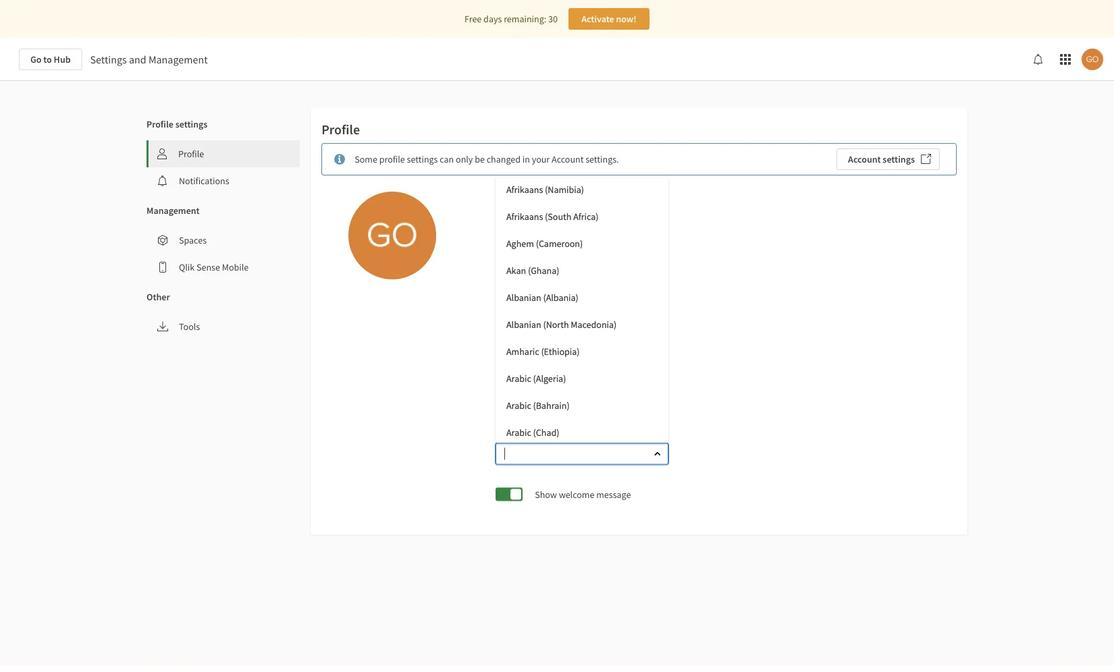 Task type: describe. For each thing, give the bounding box(es) containing it.
afrikaans for afrikaans (south africa)
[[507, 211, 543, 223]]

amharic (ethiopia)
[[507, 346, 580, 358]]

zone
[[518, 359, 537, 371]]

remaining:
[[504, 13, 547, 25]]

gary
[[496, 212, 516, 226]]

profile
[[379, 153, 405, 165]]

orlandogary85@gmail.com
[[496, 263, 619, 277]]

show
[[535, 489, 557, 501]]

profile link
[[149, 140, 300, 168]]

settings for account settings
[[883, 153, 915, 165]]

(chad)
[[533, 427, 560, 439]]

(north
[[543, 319, 569, 331]]

your
[[532, 153, 550, 165]]

0 vertical spatial management
[[149, 53, 208, 66]]

email orlandogary85@gmail.com
[[496, 245, 619, 277]]

hub
[[54, 53, 71, 66]]

(ghana)
[[528, 265, 560, 277]]

(south
[[545, 211, 572, 223]]

tools link
[[147, 313, 300, 340]]

some profile settings can only be changed in your account settings.
[[355, 153, 619, 165]]

only
[[456, 153, 473, 165]]

can
[[440, 153, 454, 165]]

apps
[[612, 421, 631, 433]]

some
[[355, 153, 377, 165]]

qlik sense mobile link
[[147, 254, 300, 281]]

list box containing afrikaans (namibia)
[[496, 176, 669, 447]]

(algeria)
[[533, 373, 566, 385]]

language
[[535, 297, 571, 309]]

regional
[[496, 421, 530, 433]]

changed
[[487, 153, 521, 165]]

account settings
[[848, 153, 915, 165]]

afrikaans for afrikaans (namibia)
[[507, 184, 543, 196]]

aghem
[[507, 238, 534, 250]]

to
[[43, 53, 52, 66]]

time zone
[[496, 359, 537, 371]]

days
[[484, 13, 502, 25]]

2 account from the left
[[848, 153, 881, 165]]

settings
[[90, 53, 127, 66]]

go to hub
[[30, 53, 71, 66]]

settings.
[[586, 153, 619, 165]]

account settings link
[[837, 149, 940, 170]]

arabic for arabic (bahrain)
[[507, 400, 531, 412]]

profile settings
[[147, 118, 208, 130]]

time
[[496, 359, 516, 371]]

and
[[129, 53, 146, 66]]

be
[[475, 153, 485, 165]]

arabic for arabic (chad)
[[507, 427, 531, 439]]

arabic for arabic (algeria)
[[507, 373, 531, 385]]

close image
[[654, 450, 662, 458]]

now!
[[616, 13, 637, 25]]

albanian for albanian (albania)
[[507, 292, 541, 304]]

activate
[[582, 13, 614, 25]]

qlik
[[179, 261, 195, 274]]

(albania)
[[543, 292, 579, 304]]

mobile
[[222, 261, 249, 274]]

(bahrain)
[[533, 400, 570, 412]]

creating
[[578, 421, 610, 433]]

macedonia)
[[571, 319, 617, 331]]

settings for profile settings
[[175, 118, 208, 130]]

activate now!
[[582, 13, 637, 25]]

free
[[465, 13, 482, 25]]

alert containing some profile settings can only be changed in your account settings.
[[322, 143, 957, 176]]

akan
[[507, 265, 526, 277]]

in
[[523, 153, 530, 165]]

albanian for albanian (north macedonia)
[[507, 319, 541, 331]]



Task type: locate. For each thing, give the bounding box(es) containing it.
1 arabic from the top
[[507, 373, 531, 385]]

spaces
[[179, 234, 207, 247]]

welcome
[[559, 489, 595, 501]]

albanian down preferred language
[[507, 319, 541, 331]]

profile up some at left top
[[322, 121, 360, 138]]

1 vertical spatial afrikaans
[[507, 211, 543, 223]]

2 arabic from the top
[[507, 400, 531, 412]]

profile up notifications
[[178, 148, 204, 160]]

afrikaans down the in
[[507, 184, 543, 196]]

activate now! link
[[569, 8, 650, 30]]

list box
[[496, 176, 669, 447]]

arabic left (chad)
[[507, 427, 531, 439]]

spaces link
[[147, 227, 300, 254]]

gary orlando image
[[1082, 49, 1104, 70]]

(ethiopia)
[[541, 346, 580, 358]]

afrikaans
[[507, 184, 543, 196], [507, 211, 543, 223]]

free days remaining: 30
[[465, 13, 558, 25]]

account
[[552, 153, 584, 165], [848, 153, 881, 165]]

alert
[[322, 143, 957, 176]]

3 arabic from the top
[[507, 427, 531, 439]]

albanian down akan
[[507, 292, 541, 304]]

amharic
[[507, 346, 539, 358]]

profile down settings and management
[[147, 118, 173, 130]]

other
[[147, 291, 170, 303]]

orlando
[[518, 212, 553, 226]]

2 vertical spatial arabic
[[507, 427, 531, 439]]

notifications
[[179, 175, 229, 187]]

arabic
[[507, 373, 531, 385], [507, 400, 531, 412], [507, 427, 531, 439]]

settings for regional settings for creating apps
[[532, 421, 563, 433]]

profile
[[147, 118, 173, 130], [322, 121, 360, 138], [178, 148, 204, 160]]

1 horizontal spatial account
[[848, 153, 881, 165]]

afrikaans (south africa)
[[507, 211, 599, 223]]

1 horizontal spatial profile
[[178, 148, 204, 160]]

for
[[565, 421, 576, 433]]

1 afrikaans from the top
[[507, 184, 543, 196]]

email
[[496, 245, 518, 257]]

akan (ghana)
[[507, 265, 560, 277]]

0 vertical spatial albanian
[[507, 292, 541, 304]]

0 vertical spatial afrikaans
[[507, 184, 543, 196]]

0 vertical spatial arabic
[[507, 373, 531, 385]]

regional settings for creating apps
[[496, 421, 631, 433]]

africa)
[[574, 211, 599, 223]]

notifications link
[[147, 168, 300, 195]]

name
[[496, 194, 519, 206]]

0 horizontal spatial profile
[[147, 118, 173, 130]]

settings
[[175, 118, 208, 130], [407, 153, 438, 165], [883, 153, 915, 165], [532, 421, 563, 433]]

message
[[597, 489, 631, 501]]

2 afrikaans from the top
[[507, 211, 543, 223]]

aghem (cameroon)
[[507, 238, 583, 250]]

arabic (algeria)
[[507, 373, 566, 385]]

arabic (chad)
[[507, 427, 560, 439]]

2 horizontal spatial profile
[[322, 121, 360, 138]]

1 account from the left
[[552, 153, 584, 165]]

sense
[[197, 261, 220, 274]]

albanian (north macedonia)
[[507, 319, 617, 331]]

tools
[[179, 321, 200, 333]]

preferred
[[496, 297, 533, 309]]

(cameroon)
[[536, 238, 583, 250]]

name gary orlando
[[496, 194, 553, 226]]

arabic down time zone
[[507, 373, 531, 385]]

gary orlando image
[[349, 192, 436, 280]]

1 vertical spatial albanian
[[507, 319, 541, 331]]

albanian
[[507, 292, 541, 304], [507, 319, 541, 331]]

settings and management
[[90, 53, 208, 66]]

albanian (albania)
[[507, 292, 579, 304]]

afrikaans down name
[[507, 211, 543, 223]]

30
[[548, 13, 558, 25]]

preferred language
[[496, 297, 571, 309]]

management right and
[[149, 53, 208, 66]]

arabic (bahrain)
[[507, 400, 570, 412]]

None text field
[[497, 443, 642, 465]]

go
[[30, 53, 42, 66]]

0 horizontal spatial account
[[552, 153, 584, 165]]

afrikaans (namibia)
[[507, 184, 584, 196]]

1 albanian from the top
[[507, 292, 541, 304]]

1 vertical spatial arabic
[[507, 400, 531, 412]]

arabic up regional
[[507, 400, 531, 412]]

(namibia)
[[545, 184, 584, 196]]

management up spaces
[[147, 205, 200, 217]]

1 vertical spatial management
[[147, 205, 200, 217]]

qlik sense mobile
[[179, 261, 249, 274]]

go to hub link
[[19, 49, 82, 70]]

management
[[149, 53, 208, 66], [147, 205, 200, 217]]

show welcome message
[[535, 489, 631, 501]]

2 albanian from the top
[[507, 319, 541, 331]]



Task type: vqa. For each thing, say whether or not it's contained in the screenshot.
Regional settings for creating apps
yes



